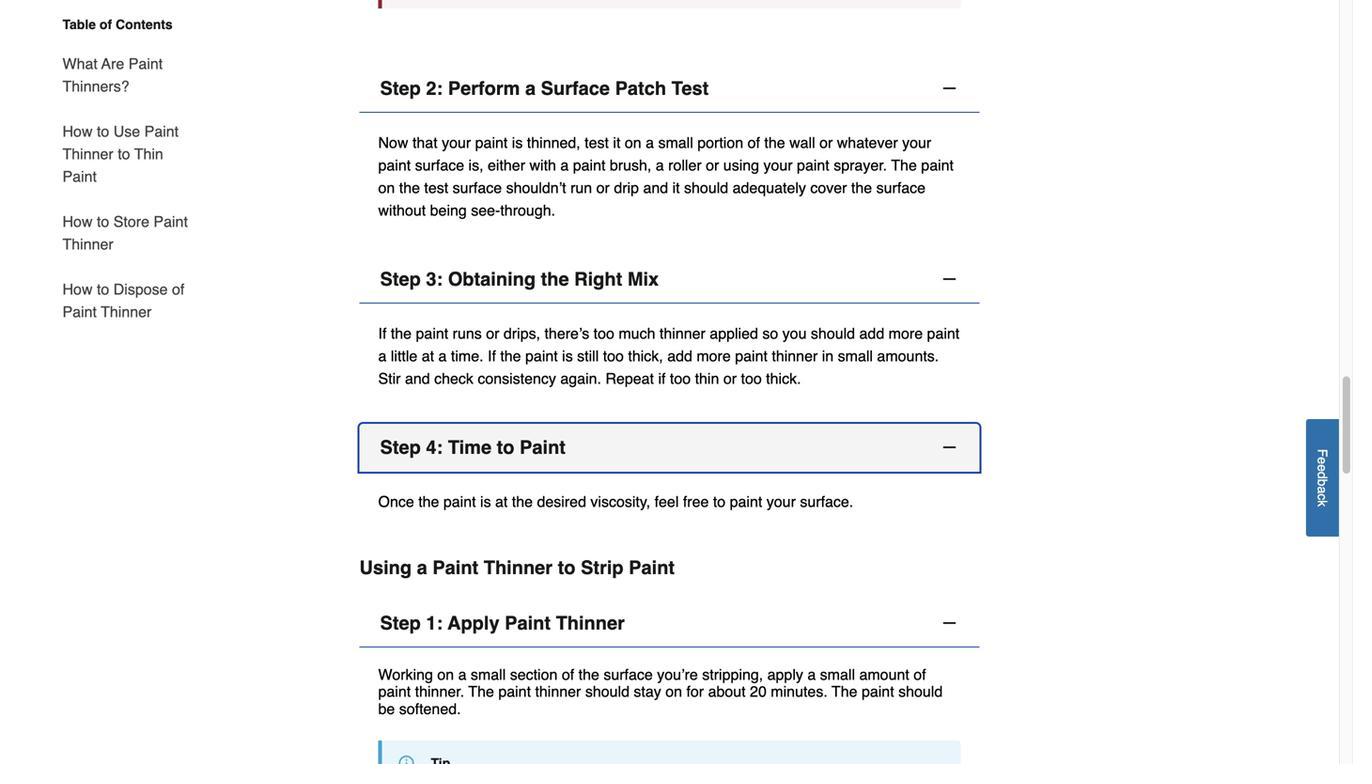 Task type: locate. For each thing, give the bounding box(es) containing it.
1 vertical spatial how
[[62, 213, 93, 230]]

0 horizontal spatial and
[[405, 370, 430, 387]]

1 horizontal spatial test
[[585, 134, 609, 151]]

the inside now that your paint is thinned, test it on a small portion of the wall or whatever your paint surface is, either with a paint brush, a roller or using your paint sprayer. the paint on the test surface shouldn't run or drip and it should adequately cover the surface without being see-through.
[[891, 156, 917, 174]]

it down roller
[[672, 179, 680, 196]]

again.
[[560, 370, 601, 387]]

of right section
[[562, 666, 574, 683]]

2 horizontal spatial the
[[891, 156, 917, 174]]

the right the thinner.
[[468, 683, 494, 700]]

1 vertical spatial test
[[424, 179, 448, 196]]

0 vertical spatial if
[[378, 324, 387, 342]]

free
[[683, 493, 709, 510]]

it
[[613, 134, 621, 151], [672, 179, 680, 196]]

2 how from the top
[[62, 213, 93, 230]]

table
[[62, 17, 96, 32]]

1 vertical spatial at
[[495, 493, 508, 510]]

is inside if the paint runs or drips, there's too much thinner applied so you should add more paint a little at a time. if the paint is still too thick, add more paint thinner in small amounts. stir and check consistency again. repeat if too thin or too thick.
[[562, 347, 573, 364]]

0 horizontal spatial test
[[424, 179, 448, 196]]

test right thinned,
[[585, 134, 609, 151]]

small inside if the paint runs or drips, there's too much thinner applied so you should add more paint a little at a time. if the paint is still too thick, add more paint thinner in small amounts. stir and check consistency again. repeat if too thin or too thick.
[[838, 347, 873, 364]]

0 vertical spatial and
[[643, 179, 668, 196]]

1 vertical spatial thinner
[[772, 347, 818, 364]]

small
[[658, 134, 693, 151], [838, 347, 873, 364], [471, 666, 506, 683], [820, 666, 855, 683]]

at
[[422, 347, 434, 364], [495, 493, 508, 510]]

2 horizontal spatial thinner
[[772, 347, 818, 364]]

thinner down step 1: apply paint thinner
[[535, 683, 581, 700]]

2 minus image from the top
[[940, 613, 959, 632]]

surface down sprayer.
[[876, 179, 926, 196]]

2 step from the top
[[380, 268, 421, 290]]

thinner up 'thick,'
[[660, 324, 706, 342]]

paint left runs
[[416, 324, 448, 342]]

of inside now that your paint is thinned, test it on a small portion of the wall or whatever your paint surface is, either with a paint brush, a roller or using your paint sprayer. the paint on the test surface shouldn't run or drip and it should adequately cover the surface without being see-through.
[[748, 134, 760, 151]]

or
[[820, 134, 833, 151], [706, 156, 719, 174], [596, 179, 610, 196], [486, 324, 499, 342], [723, 370, 737, 387]]

to left the dispose on the left top
[[97, 281, 109, 298]]

sprayer.
[[834, 156, 887, 174]]

should inside now that your paint is thinned, test it on a small portion of the wall or whatever your paint surface is, either with a paint brush, a roller or using your paint sprayer. the paint on the test surface shouldn't run or drip and it should adequately cover the surface without being see-through.
[[684, 179, 728, 196]]

small left section
[[471, 666, 506, 683]]

of right table
[[100, 17, 112, 32]]

surface
[[415, 156, 464, 174], [453, 179, 502, 196], [876, 179, 926, 196], [604, 666, 653, 683]]

1 horizontal spatial thinner
[[660, 324, 706, 342]]

how
[[62, 123, 93, 140], [62, 213, 93, 230], [62, 281, 93, 298]]

minus image for step 2: perform a surface patch test
[[940, 79, 959, 97]]

f e e d b a c k button
[[1306, 419, 1339, 536]]

is left still
[[562, 347, 573, 364]]

what are paint thinners? link
[[62, 41, 188, 109]]

1 how from the top
[[62, 123, 93, 140]]

the up little
[[391, 324, 412, 342]]

thinner inside how to dispose of paint thinner
[[101, 303, 152, 320]]

0 horizontal spatial more
[[697, 347, 731, 364]]

0 vertical spatial is
[[512, 134, 523, 151]]

roller
[[668, 156, 702, 174]]

thinner down you
[[772, 347, 818, 364]]

thinner down store
[[62, 235, 113, 253]]

to inside how to dispose of paint thinner
[[97, 281, 109, 298]]

0 horizontal spatial if
[[378, 324, 387, 342]]

is down "step 4: time to paint"
[[480, 493, 491, 510]]

a left surface
[[525, 77, 536, 99]]

step inside step 4: time to paint button
[[380, 436, 421, 458]]

2 vertical spatial thinner
[[535, 683, 581, 700]]

how left store
[[62, 213, 93, 230]]

to inside how to store paint thinner
[[97, 213, 109, 230]]

to right the time
[[497, 436, 515, 458]]

to inside button
[[497, 436, 515, 458]]

1 horizontal spatial the
[[832, 683, 858, 700]]

1 vertical spatial minus image
[[940, 613, 959, 632]]

with
[[530, 156, 556, 174]]

0 vertical spatial it
[[613, 134, 621, 151]]

2 vertical spatial is
[[480, 493, 491, 510]]

if up stir
[[378, 324, 387, 342]]

step for step 1: apply paint thinner
[[380, 612, 421, 634]]

more
[[889, 324, 923, 342], [697, 347, 731, 364]]

wall
[[789, 134, 815, 151]]

minus image for step 1: apply paint thinner
[[940, 613, 959, 632]]

0 vertical spatial minus image
[[940, 79, 959, 97]]

small left amount
[[820, 666, 855, 683]]

through.
[[500, 201, 555, 219]]

and
[[643, 179, 668, 196], [405, 370, 430, 387]]

0 horizontal spatial the
[[468, 683, 494, 700]]

minus image inside step 3: obtaining the right mix button
[[940, 269, 959, 288]]

should inside if the paint runs or drips, there's too much thinner applied so you should add more paint a little at a time. if the paint is still too thick, add more paint thinner in small amounts. stir and check consistency again. repeat if too thin or too thick.
[[811, 324, 855, 342]]

stir
[[378, 370, 401, 387]]

a left little
[[378, 347, 387, 364]]

3 step from the top
[[380, 436, 421, 458]]

a
[[525, 77, 536, 99], [646, 134, 654, 151], [560, 156, 569, 174], [656, 156, 664, 174], [378, 347, 387, 364], [438, 347, 447, 364], [1315, 486, 1330, 493], [417, 557, 427, 578], [458, 666, 467, 683], [808, 666, 816, 683]]

paint right minutes.
[[862, 683, 894, 700]]

d
[[1315, 471, 1330, 479]]

too left thick.
[[741, 370, 762, 387]]

your
[[442, 134, 471, 151], [902, 134, 932, 151], [764, 156, 793, 174], [767, 493, 796, 510]]

the down whatever
[[891, 156, 917, 174]]

to down use
[[118, 145, 130, 163]]

thin
[[134, 145, 163, 163]]

brush,
[[610, 156, 652, 174]]

section
[[510, 666, 558, 683]]

step inside step 2: perform a surface patch test button
[[380, 77, 421, 99]]

how to store paint thinner link
[[62, 199, 188, 267]]

at left desired
[[495, 493, 508, 510]]

minus image inside step 2: perform a surface patch test button
[[940, 79, 959, 97]]

the left right
[[541, 268, 569, 290]]

amounts.
[[877, 347, 939, 364]]

add up amounts.
[[859, 324, 885, 342]]

and right "drip"
[[643, 179, 668, 196]]

is up either
[[512, 134, 523, 151]]

desired
[[537, 493, 586, 510]]

are
[[101, 55, 124, 72]]

1 horizontal spatial add
[[859, 324, 885, 342]]

see-
[[471, 201, 500, 219]]

step inside step 1: apply paint thinner button
[[380, 612, 421, 634]]

small up roller
[[658, 134, 693, 151]]

if right time.
[[488, 347, 496, 364]]

step inside step 3: obtaining the right mix button
[[380, 268, 421, 290]]

stripping,
[[702, 666, 763, 683]]

much
[[619, 324, 655, 342]]

surface down is,
[[453, 179, 502, 196]]

should
[[684, 179, 728, 196], [811, 324, 855, 342], [585, 683, 630, 700], [898, 683, 943, 700]]

thinner
[[660, 324, 706, 342], [772, 347, 818, 364], [535, 683, 581, 700]]

e up b
[[1315, 464, 1330, 472]]

obtaining
[[448, 268, 536, 290]]

there's
[[545, 324, 589, 342]]

more up thin
[[697, 347, 731, 364]]

dispose
[[113, 281, 168, 298]]

2 e from the top
[[1315, 464, 1330, 472]]

minus image for step 3: obtaining the right mix
[[940, 269, 959, 288]]

add right 'thick,'
[[667, 347, 692, 364]]

0 vertical spatial test
[[585, 134, 609, 151]]

0 horizontal spatial is
[[480, 493, 491, 510]]

little
[[391, 347, 418, 364]]

small right in at the right top
[[838, 347, 873, 364]]

thinner up step 1: apply paint thinner
[[484, 557, 553, 578]]

0 horizontal spatial it
[[613, 134, 621, 151]]

paint down now on the top left
[[378, 156, 411, 174]]

thinner inside step 1: apply paint thinner button
[[556, 612, 625, 634]]

0 horizontal spatial thinner
[[535, 683, 581, 700]]

thinner
[[62, 145, 113, 163], [62, 235, 113, 253], [101, 303, 152, 320], [484, 557, 553, 578], [556, 612, 625, 634]]

to left store
[[97, 213, 109, 230]]

at right little
[[422, 347, 434, 364]]

minus image
[[940, 79, 959, 97], [940, 613, 959, 632]]

the
[[764, 134, 785, 151], [399, 179, 420, 196], [851, 179, 872, 196], [541, 268, 569, 290], [391, 324, 412, 342], [500, 347, 521, 364], [418, 493, 439, 510], [512, 493, 533, 510], [579, 666, 599, 683]]

1 minus image from the top
[[940, 269, 959, 288]]

is,
[[469, 156, 484, 174]]

without
[[378, 201, 426, 219]]

the down sprayer.
[[851, 179, 872, 196]]

consistency
[[478, 370, 556, 387]]

the left amount
[[832, 683, 858, 700]]

of inside how to dispose of paint thinner
[[172, 281, 185, 298]]

thinner inside how to use paint thinner to thin paint
[[62, 145, 113, 163]]

at inside if the paint runs or drips, there's too much thinner applied so you should add more paint a little at a time. if the paint is still too thick, add more paint thinner in small amounts. stir and check consistency again. repeat if too thin or too thick.
[[422, 347, 434, 364]]

1 vertical spatial is
[[562, 347, 573, 364]]

3:
[[426, 268, 443, 290]]

how for how to store paint thinner
[[62, 213, 93, 230]]

e up "d"
[[1315, 457, 1330, 464]]

0 horizontal spatial add
[[667, 347, 692, 364]]

portion
[[698, 134, 743, 151]]

0 horizontal spatial at
[[422, 347, 434, 364]]

be
[[378, 700, 395, 718]]

perform
[[448, 77, 520, 99]]

the left desired
[[512, 493, 533, 510]]

0 vertical spatial at
[[422, 347, 434, 364]]

apply
[[767, 666, 803, 683]]

a up softened.
[[458, 666, 467, 683]]

how to dispose of paint thinner
[[62, 281, 185, 320]]

softened.
[[399, 700, 461, 718]]

to
[[97, 123, 109, 140], [118, 145, 130, 163], [97, 213, 109, 230], [97, 281, 109, 298], [497, 436, 515, 458], [713, 493, 726, 510], [558, 557, 576, 578]]

step left 2:
[[380, 77, 421, 99]]

3 how from the top
[[62, 281, 93, 298]]

how for how to dispose of paint thinner
[[62, 281, 93, 298]]

applied
[[710, 324, 758, 342]]

using a paint thinner to strip paint
[[359, 557, 675, 578]]

paint up amounts.
[[927, 324, 960, 342]]

thinned,
[[527, 134, 581, 151]]

thinner down use
[[62, 145, 113, 163]]

1 horizontal spatial and
[[643, 179, 668, 196]]

it up brush,
[[613, 134, 621, 151]]

how inside how to store paint thinner
[[62, 213, 93, 230]]

1 minus image from the top
[[940, 79, 959, 97]]

the left wall in the right top of the page
[[764, 134, 785, 151]]

1 vertical spatial and
[[405, 370, 430, 387]]

step 4: time to paint button
[[359, 424, 980, 472]]

1 vertical spatial minus image
[[940, 438, 959, 456]]

0 vertical spatial add
[[859, 324, 885, 342]]

the right section
[[579, 666, 599, 683]]

c
[[1315, 493, 1330, 500]]

thinner down the dispose on the left top
[[101, 303, 152, 320]]

a left time.
[[438, 347, 447, 364]]

step left 3:
[[380, 268, 421, 290]]

how inside how to dispose of paint thinner
[[62, 281, 93, 298]]

4 step from the top
[[380, 612, 421, 634]]

either
[[488, 156, 525, 174]]

too right still
[[603, 347, 624, 364]]

is
[[512, 134, 523, 151], [562, 347, 573, 364], [480, 493, 491, 510]]

1 step from the top
[[380, 77, 421, 99]]

of up using
[[748, 134, 760, 151]]

2 minus image from the top
[[940, 438, 959, 456]]

how to store paint thinner
[[62, 213, 188, 253]]

using
[[359, 557, 412, 578]]

how to dispose of paint thinner link
[[62, 267, 188, 323]]

right
[[574, 268, 622, 290]]

once
[[378, 493, 414, 510]]

paint
[[475, 134, 508, 151], [378, 156, 411, 174], [573, 156, 606, 174], [797, 156, 830, 174], [921, 156, 954, 174], [416, 324, 448, 342], [927, 324, 960, 342], [525, 347, 558, 364], [735, 347, 768, 364], [443, 493, 476, 510], [730, 493, 762, 510], [378, 683, 411, 700], [498, 683, 531, 700], [862, 683, 894, 700]]

step left 1:
[[380, 612, 421, 634]]

0 vertical spatial how
[[62, 123, 93, 140]]

on up softened.
[[437, 666, 454, 683]]

a left roller
[[656, 156, 664, 174]]

and down little
[[405, 370, 430, 387]]

step for step 3: obtaining the right mix
[[380, 268, 421, 290]]

2 vertical spatial how
[[62, 281, 93, 298]]

paint
[[129, 55, 163, 72], [144, 123, 179, 140], [62, 168, 97, 185], [154, 213, 188, 230], [62, 303, 97, 320], [520, 436, 566, 458], [433, 557, 479, 578], [629, 557, 675, 578], [505, 612, 551, 634]]

mix
[[628, 268, 659, 290]]

2 horizontal spatial is
[[562, 347, 573, 364]]

time.
[[451, 347, 484, 364]]

the inside working on a small section of the surface you're stripping, apply a small amount of paint thinner. the paint thinner should stay on for about 20 minutes. the paint should be softened.
[[579, 666, 599, 683]]

1 vertical spatial it
[[672, 179, 680, 196]]

on left for
[[666, 683, 682, 700]]

4:
[[426, 436, 443, 458]]

add
[[859, 324, 885, 342], [667, 347, 692, 364]]

1 horizontal spatial is
[[512, 134, 523, 151]]

0 vertical spatial minus image
[[940, 269, 959, 288]]

minus image inside step 4: time to paint button
[[940, 438, 959, 456]]

thinner inside how to store paint thinner
[[62, 235, 113, 253]]

thinner down strip
[[556, 612, 625, 634]]

working on a small section of the surface you're stripping, apply a small amount of paint thinner. the paint thinner should stay on for about 20 minutes. the paint should be softened.
[[378, 666, 943, 718]]

minus image for step 4: time to paint
[[940, 438, 959, 456]]

drip
[[614, 179, 639, 196]]

step for step 4: time to paint
[[380, 436, 421, 458]]

minus image
[[940, 269, 959, 288], [940, 438, 959, 456]]

step 1: apply paint thinner
[[380, 612, 625, 634]]

1 vertical spatial if
[[488, 347, 496, 364]]

1 horizontal spatial more
[[889, 324, 923, 342]]

of right the dispose on the left top
[[172, 281, 185, 298]]

on
[[625, 134, 642, 151], [378, 179, 395, 196], [437, 666, 454, 683], [666, 683, 682, 700]]

test up being
[[424, 179, 448, 196]]

step left '4:'
[[380, 436, 421, 458]]

surface.
[[800, 493, 854, 510]]

how inside how to use paint thinner to thin paint
[[62, 123, 93, 140]]

minus image inside step 1: apply paint thinner button
[[940, 613, 959, 632]]



Task type: vqa. For each thing, say whether or not it's contained in the screenshot.
Switch in the button
no



Task type: describe. For each thing, give the bounding box(es) containing it.
table of contents
[[62, 17, 173, 32]]

time
[[448, 436, 492, 458]]

minutes.
[[771, 683, 828, 700]]

f
[[1315, 449, 1330, 457]]

if the paint runs or drips, there's too much thinner applied so you should add more paint a little at a time. if the paint is still too thick, add more paint thinner in small amounts. stir and check consistency again. repeat if too thin or too thick.
[[378, 324, 960, 387]]

of right amount
[[914, 666, 926, 683]]

how for how to use paint thinner to thin paint
[[62, 123, 93, 140]]

on up "without"
[[378, 179, 395, 196]]

what are paint thinners?
[[62, 55, 163, 95]]

or right wall in the right top of the page
[[820, 134, 833, 151]]

thinner for step 1: apply paint thinner
[[556, 612, 625, 634]]

thinner for how to store paint thinner
[[62, 235, 113, 253]]

and inside if the paint runs or drips, there's too much thinner applied so you should add more paint a little at a time. if the paint is still too thick, add more paint thinner in small amounts. stir and check consistency again. repeat if too thin or too thick.
[[405, 370, 430, 387]]

paint right sprayer.
[[921, 156, 954, 174]]

using
[[723, 156, 759, 174]]

cover
[[810, 179, 847, 196]]

patch
[[615, 77, 666, 99]]

your right whatever
[[902, 134, 932, 151]]

once the paint is at the desired viscosity, feel free to paint your surface.
[[378, 493, 854, 510]]

step 4: time to paint
[[380, 436, 566, 458]]

paint right free
[[730, 493, 762, 510]]

a right with
[[560, 156, 569, 174]]

surface down that
[[415, 156, 464, 174]]

1 vertical spatial more
[[697, 347, 731, 364]]

feel
[[655, 493, 679, 510]]

your left surface.
[[767, 493, 796, 510]]

what
[[62, 55, 98, 72]]

contents
[[116, 17, 173, 32]]

run
[[570, 179, 592, 196]]

step 3: obtaining the right mix
[[380, 268, 659, 290]]

strip
[[581, 557, 624, 578]]

too right if
[[670, 370, 691, 387]]

paint inside "what are paint thinners?"
[[129, 55, 163, 72]]

paint inside how to dispose of paint thinner
[[62, 303, 97, 320]]

the up the consistency
[[500, 347, 521, 364]]

surface
[[541, 77, 610, 99]]

1 horizontal spatial if
[[488, 347, 496, 364]]

now that your paint is thinned, test it on a small portion of the wall or whatever your paint surface is, either with a paint brush, a roller or using your paint sprayer. the paint on the test surface shouldn't run or drip and it should adequately cover the surface without being see-through.
[[378, 134, 954, 219]]

a right 'apply'
[[808, 666, 816, 683]]

is inside now that your paint is thinned, test it on a small portion of the wall or whatever your paint surface is, either with a paint brush, a roller or using your paint sprayer. the paint on the test surface shouldn't run or drip and it should adequately cover the surface without being see-through.
[[512, 134, 523, 151]]

paint inside how to store paint thinner
[[154, 213, 188, 230]]

too up still
[[594, 324, 615, 342]]

or right thin
[[723, 370, 737, 387]]

to left use
[[97, 123, 109, 140]]

paint down step 1: apply paint thinner
[[498, 683, 531, 700]]

paint up run
[[573, 156, 606, 174]]

paint left the thinner.
[[378, 683, 411, 700]]

paint down the time
[[443, 493, 476, 510]]

b
[[1315, 479, 1330, 486]]

paint down wall in the right top of the page
[[797, 156, 830, 174]]

20
[[750, 683, 767, 700]]

1 e from the top
[[1315, 457, 1330, 464]]

2:
[[426, 77, 443, 99]]

0 vertical spatial thinner
[[660, 324, 706, 342]]

drips,
[[504, 324, 540, 342]]

to right free
[[713, 493, 726, 510]]

surface inside working on a small section of the surface you're stripping, apply a small amount of paint thinner. the paint thinner should stay on for about 20 minutes. the paint should be softened.
[[604, 666, 653, 683]]

check
[[434, 370, 474, 387]]

the inside button
[[541, 268, 569, 290]]

apply
[[448, 612, 500, 634]]

thin
[[695, 370, 719, 387]]

use
[[113, 123, 140, 140]]

small inside now that your paint is thinned, test it on a small portion of the wall or whatever your paint surface is, either with a paint brush, a roller or using your paint sprayer. the paint on the test surface shouldn't run or drip and it should adequately cover the surface without being see-through.
[[658, 134, 693, 151]]

how to use paint thinner to thin paint link
[[62, 109, 188, 199]]

1 vertical spatial add
[[667, 347, 692, 364]]

thinner for how to use paint thinner to thin paint
[[62, 145, 113, 163]]

step 3: obtaining the right mix button
[[359, 255, 980, 303]]

f e e d b a c k
[[1315, 449, 1330, 507]]

still
[[577, 347, 599, 364]]

adequately
[[733, 179, 806, 196]]

stay
[[634, 683, 661, 700]]

how to use paint thinner to thin paint
[[62, 123, 179, 185]]

step 2: perform a surface patch test
[[380, 77, 709, 99]]

working
[[378, 666, 433, 683]]

paint up either
[[475, 134, 508, 151]]

amount
[[859, 666, 910, 683]]

test
[[672, 77, 709, 99]]

thick.
[[766, 370, 801, 387]]

whatever
[[837, 134, 898, 151]]

so
[[762, 324, 778, 342]]

or right run
[[596, 179, 610, 196]]

for
[[686, 683, 704, 700]]

or right runs
[[486, 324, 499, 342]]

viscosity,
[[591, 493, 650, 510]]

now
[[378, 134, 408, 151]]

shouldn't
[[506, 179, 566, 196]]

a up brush,
[[646, 134, 654, 151]]

0 vertical spatial more
[[889, 324, 923, 342]]

info image
[[399, 756, 414, 764]]

you're
[[657, 666, 698, 683]]

a right using
[[417, 557, 427, 578]]

thinner inside working on a small section of the surface you're stripping, apply a small amount of paint thinner. the paint thinner should stay on for about 20 minutes. the paint should be softened.
[[535, 683, 581, 700]]

store
[[113, 213, 149, 230]]

the right once
[[418, 493, 439, 510]]

your up is,
[[442, 134, 471, 151]]

on up brush,
[[625, 134, 642, 151]]

your up adequately
[[764, 156, 793, 174]]

paint down applied
[[735, 347, 768, 364]]

repeat
[[606, 370, 654, 387]]

thinner.
[[415, 683, 464, 700]]

k
[[1315, 500, 1330, 507]]

the up "without"
[[399, 179, 420, 196]]

step 2: perform a surface patch test button
[[359, 65, 980, 113]]

or down portion on the right
[[706, 156, 719, 174]]

1 horizontal spatial at
[[495, 493, 508, 510]]

about
[[708, 683, 746, 700]]

step for step 2: perform a surface patch test
[[380, 77, 421, 99]]

1 horizontal spatial it
[[672, 179, 680, 196]]

table of contents element
[[47, 15, 188, 323]]

a up k on the right bottom of the page
[[1315, 486, 1330, 493]]

you
[[783, 324, 807, 342]]

paint down drips,
[[525, 347, 558, 364]]

that
[[413, 134, 438, 151]]

if
[[658, 370, 666, 387]]

and inside now that your paint is thinned, test it on a small portion of the wall or whatever your paint surface is, either with a paint brush, a roller or using your paint sprayer. the paint on the test surface shouldn't run or drip and it should adequately cover the surface without being see-through.
[[643, 179, 668, 196]]

1:
[[426, 612, 443, 634]]

to left strip
[[558, 557, 576, 578]]

in
[[822, 347, 834, 364]]



